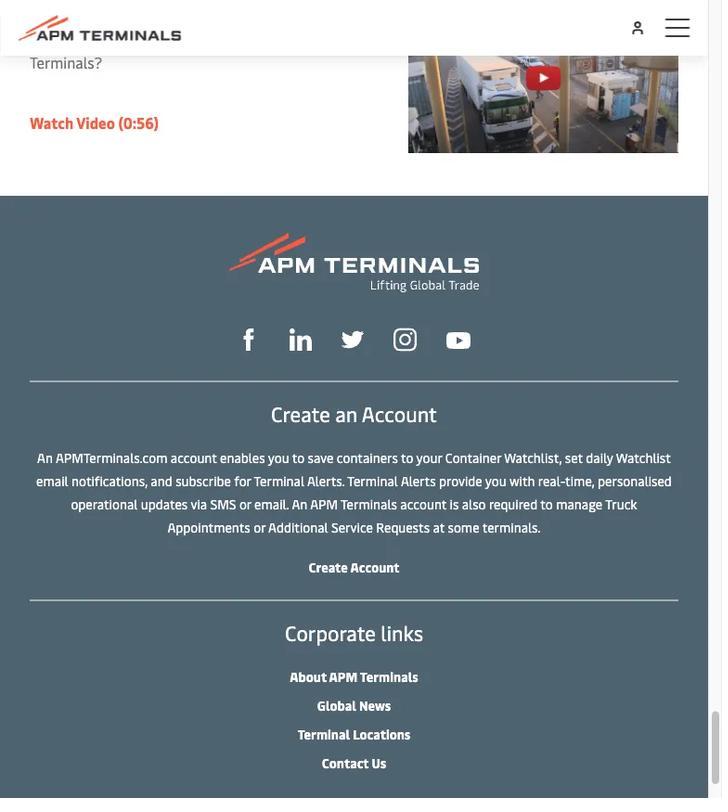 Task type: describe. For each thing, give the bounding box(es) containing it.
real-
[[538, 472, 565, 490]]

like
[[91, 29, 114, 49]]

to left save
[[292, 449, 305, 467]]

facebook image
[[238, 329, 260, 351]]

your
[[416, 449, 442, 467]]

with
[[510, 472, 535, 490]]

watch
[[30, 113, 74, 133]]

contact
[[322, 755, 369, 772]]

global news
[[317, 697, 391, 715]]

it
[[78, 29, 88, 49]]

1 horizontal spatial or
[[254, 519, 266, 536]]

appointments
[[167, 519, 250, 536]]

you tube link
[[447, 327, 471, 351]]

about apm terminals link
[[290, 668, 418, 686]]

shape link
[[238, 326, 260, 351]]

provide
[[439, 472, 482, 490]]

2 vertical spatial apm
[[329, 668, 358, 686]]

twitter image
[[342, 329, 364, 351]]

watchlist
[[616, 449, 671, 467]]

apm inside what's it like to work as a tally clerk at apm terminals?
[[287, 29, 318, 49]]

terminal locations link
[[298, 726, 411, 743]]

sms
[[210, 496, 236, 513]]

instagram image
[[394, 328, 417, 352]]

linkedin__x28_alt_x29__3_ link
[[290, 326, 312, 351]]

global news link
[[317, 697, 391, 715]]

notifications,
[[71, 472, 148, 490]]

0 vertical spatial you
[[268, 449, 289, 467]]

corporate links
[[285, 619, 423, 646]]

1 vertical spatial terminals
[[360, 668, 418, 686]]

terminal down "global"
[[298, 726, 350, 743]]

to inside what's it like to work as a tally clerk at apm terminals?
[[117, 29, 132, 49]]

updates
[[141, 496, 188, 513]]

containers
[[337, 449, 398, 467]]

and
[[151, 472, 172, 490]]

us
[[372, 755, 386, 772]]

enables
[[220, 449, 265, 467]]

as
[[172, 29, 186, 49]]

1 vertical spatial account
[[400, 496, 447, 513]]

create an account
[[271, 400, 437, 427]]

tally
[[201, 29, 230, 49]]

watchlist,
[[504, 449, 562, 467]]

watch video (0:56)
[[30, 113, 159, 133]]

about
[[290, 668, 327, 686]]

terminal up email.
[[254, 472, 304, 490]]

manage
[[556, 496, 603, 513]]

terminals inside an apmterminals.com account enables you to save containers to your container watchlist, set daily watchlist email notifications, and subscribe for terminal alerts. terminal alerts provide you with real-time, personalised operational updates via sms or email. an apm terminals account is also required to manage truck appointments or additional service requests at some terminals.
[[341, 496, 397, 513]]

1 vertical spatial account
[[350, 559, 400, 576]]

create account link
[[309, 559, 400, 576]]

to left your
[[401, 449, 413, 467]]

set
[[565, 449, 583, 467]]

1 vertical spatial you
[[485, 472, 507, 490]]

is
[[450, 496, 459, 513]]

via
[[191, 496, 207, 513]]

terminal down containers at the bottom of page
[[348, 472, 398, 490]]

at inside an apmterminals.com account enables you to save containers to your container watchlist, set daily watchlist email notifications, and subscribe for terminal alerts. terminal alerts provide you with real-time, personalised operational updates via sms or email. an apm terminals account is also required to manage truck appointments or additional service requests at some terminals.
[[433, 519, 445, 536]]

about apm terminals
[[290, 668, 418, 686]]

truck
[[605, 496, 637, 513]]

linkedin image
[[290, 329, 312, 351]]

alerts.
[[307, 472, 345, 490]]

also
[[462, 496, 486, 513]]

an
[[335, 400, 358, 427]]

create for create an account
[[271, 400, 330, 427]]

daily
[[586, 449, 613, 467]]

contact us link
[[322, 755, 386, 772]]

locations
[[353, 726, 411, 743]]

youtube image
[[447, 333, 471, 349]]

clerk
[[234, 29, 267, 49]]

email.
[[254, 496, 289, 513]]

save
[[308, 449, 334, 467]]

0 horizontal spatial an
[[37, 449, 53, 467]]

operational
[[71, 496, 138, 513]]

alerts
[[401, 472, 436, 490]]



Task type: locate. For each thing, give the bounding box(es) containing it.
required
[[489, 496, 538, 513]]

1 horizontal spatial you
[[485, 472, 507, 490]]

terminals
[[341, 496, 397, 513], [360, 668, 418, 686]]

instagram link
[[394, 326, 417, 352]]

an apmterminals.com account enables you to save containers to your container watchlist, set daily watchlist email notifications, and subscribe for terminal alerts. terminal alerts provide you with real-time, personalised operational updates via sms or email. an apm terminals account is also required to manage truck appointments or additional service requests at some terminals.
[[36, 449, 672, 536]]

apm down alerts.
[[310, 496, 338, 513]]

account
[[362, 400, 437, 427], [350, 559, 400, 576]]

apm up "global"
[[329, 668, 358, 686]]

0 vertical spatial an
[[37, 449, 53, 467]]

or down email.
[[254, 519, 266, 536]]

service
[[331, 519, 373, 536]]

or right sms
[[239, 496, 251, 513]]

account down alerts
[[400, 496, 447, 513]]

time,
[[565, 472, 595, 490]]

at inside what's it like to work as a tally clerk at apm terminals?
[[270, 29, 284, 49]]

0 vertical spatial apm
[[287, 29, 318, 49]]

create account
[[309, 559, 400, 576]]

links
[[381, 619, 423, 646]]

apm inside an apmterminals.com account enables you to save containers to your container watchlist, set daily watchlist email notifications, and subscribe for terminal alerts. terminal alerts provide you with real-time, personalised operational updates via sms or email. an apm terminals account is also required to manage truck appointments or additional service requests at some terminals.
[[310, 496, 338, 513]]

terminal
[[254, 472, 304, 490], [348, 472, 398, 490], [298, 726, 350, 743]]

to
[[117, 29, 132, 49], [292, 449, 305, 467], [401, 449, 413, 467], [541, 496, 553, 513]]

video
[[76, 113, 115, 133]]

fill 44 link
[[342, 326, 364, 351]]

what's
[[30, 29, 75, 49]]

some
[[448, 519, 480, 536]]

apm right clerk
[[287, 29, 318, 49]]

an up email
[[37, 449, 53, 467]]

0 vertical spatial terminals
[[341, 496, 397, 513]]

you left with
[[485, 472, 507, 490]]

at left the some
[[433, 519, 445, 536]]

apm
[[287, 29, 318, 49], [310, 496, 338, 513], [329, 668, 358, 686]]

0 vertical spatial account
[[171, 449, 217, 467]]

0 vertical spatial or
[[239, 496, 251, 513]]

terminals up news
[[360, 668, 418, 686]]

0 vertical spatial create
[[271, 400, 330, 427]]

additional
[[268, 519, 328, 536]]

what's it like to work as a tally clerk at apm terminals?
[[30, 29, 318, 73]]

you right enables
[[268, 449, 289, 467]]

1 vertical spatial at
[[433, 519, 445, 536]]

at right clerk
[[270, 29, 284, 49]]

at
[[270, 29, 284, 49], [433, 519, 445, 536]]

1 vertical spatial apm
[[310, 496, 338, 513]]

work
[[135, 29, 168, 49]]

create for create account
[[309, 559, 348, 576]]

account right an
[[362, 400, 437, 427]]

contact us
[[322, 755, 386, 772]]

1 vertical spatial create
[[309, 559, 348, 576]]

you
[[268, 449, 289, 467], [485, 472, 507, 490]]

terminals?
[[30, 53, 102, 73]]

0 horizontal spatial at
[[270, 29, 284, 49]]

0 horizontal spatial account
[[171, 449, 217, 467]]

1 vertical spatial or
[[254, 519, 266, 536]]

apmt footer logo image
[[229, 233, 479, 293]]

account down the service
[[350, 559, 400, 576]]

to down real-
[[541, 496, 553, 513]]

an up additional on the left of the page
[[292, 496, 307, 513]]

watch video (0:56) link
[[30, 113, 159, 133]]

1 horizontal spatial at
[[433, 519, 445, 536]]

apmterminals.com
[[56, 449, 167, 467]]

0 horizontal spatial you
[[268, 449, 289, 467]]

create down the service
[[309, 559, 348, 576]]

personalised
[[598, 472, 672, 490]]

0 vertical spatial account
[[362, 400, 437, 427]]

tally clerks image
[[408, 5, 679, 154]]

create left an
[[271, 400, 330, 427]]

create
[[271, 400, 330, 427], [309, 559, 348, 576]]

a
[[190, 29, 198, 49]]

account
[[171, 449, 217, 467], [400, 496, 447, 513]]

requests
[[376, 519, 430, 536]]

an
[[37, 449, 53, 467], [292, 496, 307, 513]]

(0:56)
[[118, 113, 159, 133]]

0 horizontal spatial or
[[239, 496, 251, 513]]

terminal locations
[[298, 726, 411, 743]]

for
[[234, 472, 251, 490]]

container
[[445, 449, 501, 467]]

1 horizontal spatial account
[[400, 496, 447, 513]]

account up subscribe
[[171, 449, 217, 467]]

to right like
[[117, 29, 132, 49]]

terminals.
[[482, 519, 541, 536]]

1 horizontal spatial an
[[292, 496, 307, 513]]

corporate
[[285, 619, 376, 646]]

1 vertical spatial an
[[292, 496, 307, 513]]

email
[[36, 472, 68, 490]]

news
[[359, 697, 391, 715]]

global
[[317, 697, 356, 715]]

terminals up the service
[[341, 496, 397, 513]]

subscribe
[[176, 472, 231, 490]]

or
[[239, 496, 251, 513], [254, 519, 266, 536]]

0 vertical spatial at
[[270, 29, 284, 49]]



Task type: vqa. For each thing, say whether or not it's contained in the screenshot.
Email.
yes



